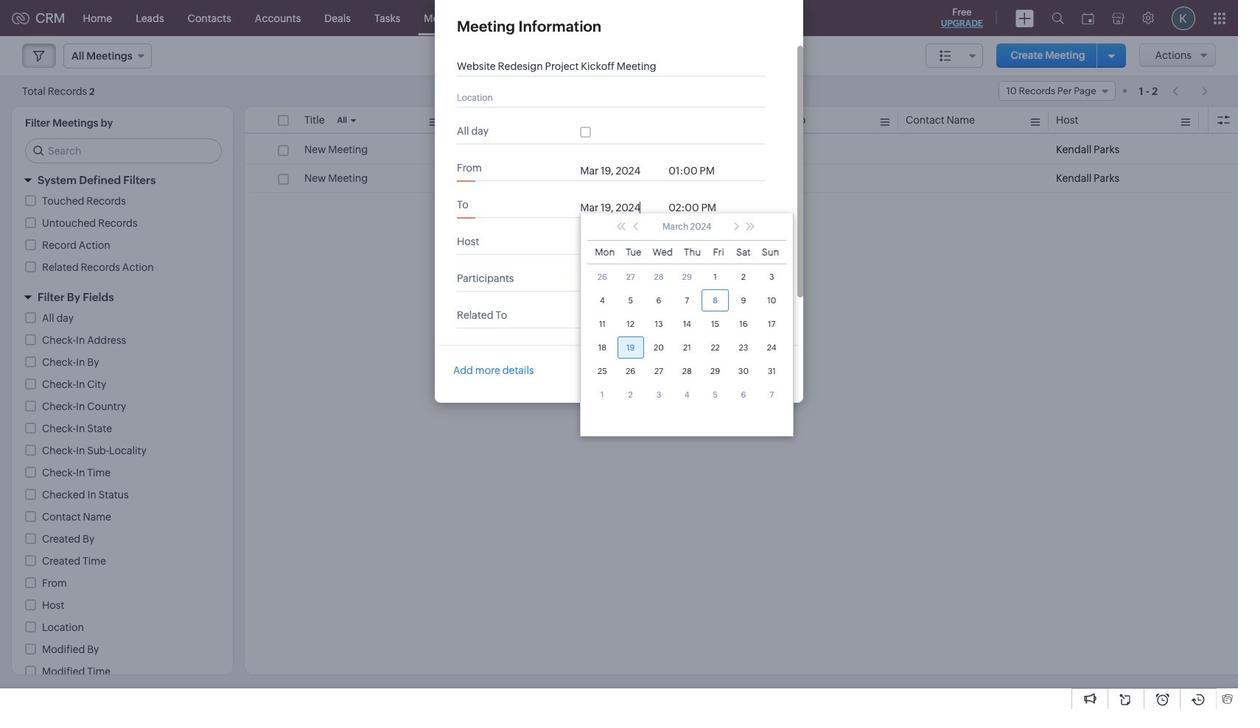 Task type: vqa. For each thing, say whether or not it's contained in the screenshot.
mmm d, yyyy "text box" related to hh:mm a text field
yes



Task type: locate. For each thing, give the bounding box(es) containing it.
Location text field
[[457, 91, 752, 103]]

row group
[[245, 136, 1238, 193]]

Search text field
[[26, 139, 221, 163]]

navigation
[[1165, 80, 1216, 102]]

1 vertical spatial hh:mm a text field
[[669, 202, 728, 214]]

hh:mm a text field for mmm d, yyyy text box
[[669, 165, 728, 177]]

2 hh:mm a text field from the top
[[669, 202, 728, 214]]

None button
[[659, 361, 724, 385], [732, 361, 785, 385], [659, 361, 724, 385], [732, 361, 785, 385]]

0 vertical spatial hh:mm a text field
[[669, 165, 728, 177]]

hh:mm a text field
[[669, 165, 728, 177], [669, 202, 728, 214]]

1 hh:mm a text field from the top
[[669, 165, 728, 177]]



Task type: describe. For each thing, give the bounding box(es) containing it.
mmm d, yyyy text field
[[580, 202, 661, 214]]

mmm d, yyyy text field
[[580, 165, 661, 177]]

Title text field
[[457, 60, 752, 72]]

logo image
[[12, 12, 29, 24]]

hh:mm a text field for mmm d, yyyy text field at the top of the page
[[669, 202, 728, 214]]



